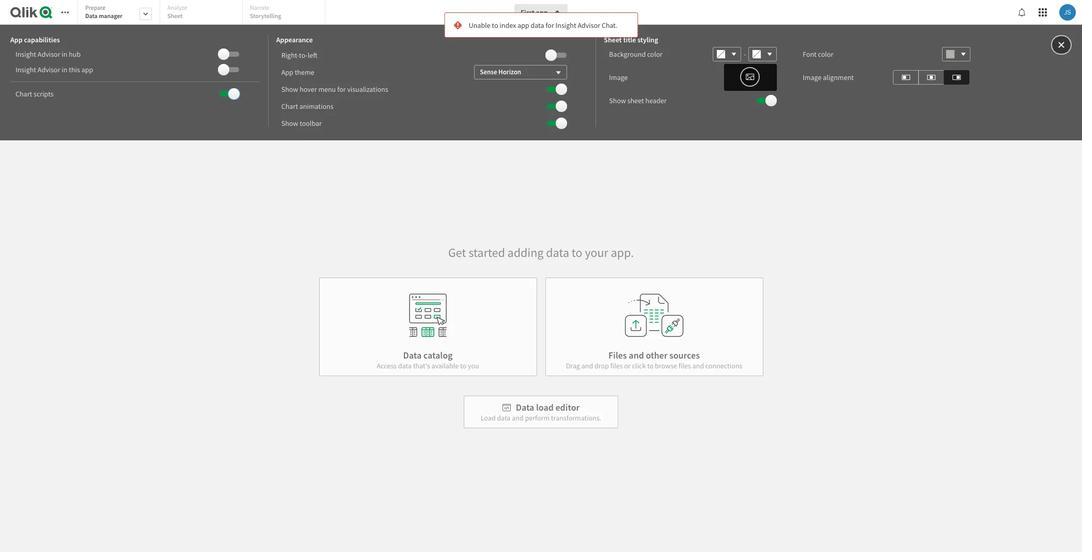 Task type: locate. For each thing, give the bounding box(es) containing it.
hover
[[300, 84, 317, 94]]

show toolbar
[[281, 119, 322, 128]]

jacob simon image
[[1060, 4, 1076, 21]]

alignment
[[823, 73, 854, 82]]

2 horizontal spatial app
[[536, 8, 548, 17]]

chat.
[[602, 20, 618, 30]]

color
[[647, 50, 663, 59], [818, 50, 834, 59]]

get started adding data to your app.
[[448, 245, 634, 261]]

1 vertical spatial show
[[609, 96, 626, 105]]

that's
[[413, 362, 430, 371]]

chart up the show toolbar
[[281, 102, 298, 111]]

files and other sources drag and drop files or click to browse files and connections
[[566, 350, 743, 371]]

for down 'first app'
[[546, 20, 554, 30]]

or
[[624, 362, 631, 371]]

advisor down capabilities
[[38, 50, 60, 59]]

1 horizontal spatial files
[[679, 362, 691, 371]]

1 vertical spatial chart
[[281, 102, 298, 111]]

unable
[[469, 20, 491, 30]]

1 color from the left
[[647, 50, 663, 59]]

appearance
[[276, 35, 313, 44]]

this
[[69, 65, 80, 74]]

get started adding data to your app. application
[[0, 0, 1083, 553]]

insight for insight advisor in this app
[[16, 65, 36, 74]]

files
[[611, 362, 623, 371], [679, 362, 691, 371]]

1 vertical spatial data
[[403, 350, 422, 362]]

for inside alert
[[546, 20, 554, 30]]

color down styling
[[647, 50, 663, 59]]

image down background
[[609, 73, 628, 82]]

theme
[[295, 67, 314, 77]]

you
[[468, 362, 479, 371]]

in for this
[[62, 65, 67, 74]]

1 horizontal spatial chart
[[281, 102, 298, 111]]

1 vertical spatial in
[[62, 65, 67, 74]]

to-
[[299, 50, 308, 60]]

1 in from the top
[[62, 50, 67, 59]]

drag
[[566, 362, 580, 371]]

align left image
[[902, 71, 911, 83]]

chart left scripts at the left top
[[16, 89, 32, 99]]

app down first
[[518, 20, 529, 30]]

image down font
[[803, 73, 822, 82]]

chart
[[16, 89, 32, 99], [281, 102, 298, 111]]

insight inside alert
[[556, 20, 577, 30]]

2 vertical spatial insight
[[16, 65, 36, 74]]

app
[[10, 35, 23, 44], [281, 67, 293, 77]]

in
[[62, 50, 67, 59], [62, 65, 67, 74]]

image
[[609, 73, 628, 82], [803, 73, 822, 82]]

1 vertical spatial insight
[[16, 50, 36, 59]]

adding
[[508, 245, 544, 261]]

0 vertical spatial chart
[[16, 89, 32, 99]]

advisor left chat.
[[578, 20, 601, 30]]

for
[[546, 20, 554, 30], [337, 84, 346, 94]]

sense horizon button
[[475, 65, 568, 79]]

data down "prepare"
[[85, 12, 98, 20]]

color right font
[[818, 50, 834, 59]]

2 color from the left
[[818, 50, 834, 59]]

app inside button
[[536, 8, 548, 17]]

show sheet header
[[609, 96, 667, 105]]

-
[[744, 50, 746, 59]]

app.
[[611, 245, 634, 261]]

insight
[[556, 20, 577, 30], [16, 50, 36, 59], [16, 65, 36, 74]]

0 vertical spatial show
[[281, 84, 298, 94]]

data
[[531, 20, 544, 30], [546, 245, 569, 261], [398, 362, 412, 371], [497, 414, 511, 423]]

0 horizontal spatial for
[[337, 84, 346, 94]]

0 horizontal spatial color
[[647, 50, 663, 59]]

in left this
[[62, 65, 67, 74]]

0 vertical spatial data
[[85, 12, 98, 20]]

catalog
[[424, 350, 453, 362]]

1 horizontal spatial app
[[281, 67, 293, 77]]

0 vertical spatial in
[[62, 50, 67, 59]]

app left the theme
[[281, 67, 293, 77]]

styling
[[638, 35, 659, 44]]

transformations.
[[551, 414, 602, 423]]

0 vertical spatial advisor
[[578, 20, 601, 30]]

sources
[[670, 350, 700, 362]]

to inside alert
[[492, 20, 498, 30]]

0 vertical spatial for
[[546, 20, 554, 30]]

1 horizontal spatial for
[[546, 20, 554, 30]]

show
[[281, 84, 298, 94], [609, 96, 626, 105], [281, 119, 298, 128]]

0 vertical spatial insight
[[556, 20, 577, 30]]

first
[[521, 8, 535, 17]]

unable to index app data for insight advisor chat.
[[469, 20, 618, 30]]

2 vertical spatial advisor
[[38, 65, 60, 74]]

perform
[[525, 414, 550, 423]]

toolbar containing first app
[[0, 0, 1083, 141]]

and
[[629, 350, 644, 362], [582, 362, 593, 371], [693, 362, 704, 371], [512, 414, 524, 423]]

1 horizontal spatial app
[[518, 20, 529, 30]]

2 files from the left
[[679, 362, 691, 371]]

1 horizontal spatial color
[[818, 50, 834, 59]]

1 horizontal spatial data
[[403, 350, 422, 362]]

data left catalog
[[403, 350, 422, 362]]

prepare data manager
[[85, 4, 122, 20]]

advisor
[[578, 20, 601, 30], [38, 50, 60, 59], [38, 65, 60, 74]]

title
[[624, 35, 636, 44]]

left
[[308, 50, 318, 60]]

2 in from the top
[[62, 65, 67, 74]]

first app button
[[515, 4, 568, 21]]

data load editor
[[516, 402, 580, 414]]

unable to index app data for insight advisor chat. alert
[[444, 12, 638, 38]]

chart for chart animations
[[281, 102, 298, 111]]

0 horizontal spatial files
[[611, 362, 623, 371]]

files right "browse"
[[679, 362, 691, 371]]

access
[[377, 362, 397, 371]]

editor
[[556, 402, 580, 414]]

right-to-left
[[281, 50, 318, 60]]

data inside alert
[[531, 20, 544, 30]]

to
[[492, 20, 498, 30], [572, 245, 583, 261], [460, 362, 467, 371], [648, 362, 654, 371]]

background
[[609, 50, 646, 59]]

files left or
[[611, 362, 623, 371]]

data left load
[[516, 402, 534, 414]]

app right this
[[81, 65, 93, 74]]

to left index
[[492, 20, 498, 30]]

data down 'first app'
[[531, 20, 544, 30]]

background color
[[609, 50, 663, 59]]

1 horizontal spatial image
[[803, 73, 822, 82]]

sheet
[[604, 35, 622, 44]]

right-
[[281, 50, 299, 60]]

manager
[[99, 12, 122, 20]]

show left sheet
[[609, 96, 626, 105]]

1 vertical spatial advisor
[[38, 50, 60, 59]]

image alignment
[[803, 73, 854, 82]]

1 vertical spatial app
[[281, 67, 293, 77]]

0 horizontal spatial chart
[[16, 89, 32, 99]]

get
[[448, 245, 466, 261]]

0 horizontal spatial image
[[609, 73, 628, 82]]

select image image
[[746, 71, 755, 83]]

app up unable to index app data for insight advisor chat.
[[536, 8, 548, 17]]

advisor down "insight advisor in hub"
[[38, 65, 60, 74]]

0 horizontal spatial data
[[85, 12, 98, 20]]

app
[[536, 8, 548, 17], [518, 20, 529, 30], [81, 65, 93, 74]]

2 vertical spatial show
[[281, 119, 298, 128]]

visualizations
[[347, 84, 388, 94]]

data
[[85, 12, 98, 20], [403, 350, 422, 362], [516, 402, 534, 414]]

1 image from the left
[[609, 73, 628, 82]]

for right menu
[[337, 84, 346, 94]]

2 vertical spatial data
[[516, 402, 534, 414]]

2 horizontal spatial data
[[516, 402, 534, 414]]

0 horizontal spatial app
[[10, 35, 23, 44]]

data inside "data catalog access data that's available to you"
[[403, 350, 422, 362]]

0 vertical spatial app
[[536, 8, 548, 17]]

and right drag
[[582, 362, 593, 371]]

menu
[[319, 84, 336, 94]]

data left that's
[[398, 362, 412, 371]]

available
[[432, 362, 459, 371]]

in left the "hub"
[[62, 50, 67, 59]]

prepare
[[85, 4, 106, 11]]

app left capabilities
[[10, 35, 23, 44]]

and left connections
[[693, 362, 704, 371]]

to left "you"
[[460, 362, 467, 371]]

capabilities
[[24, 35, 60, 44]]

1 vertical spatial app
[[518, 20, 529, 30]]

data for data catalog access data that's available to you
[[403, 350, 422, 362]]

2 image from the left
[[803, 73, 822, 82]]

1 files from the left
[[611, 362, 623, 371]]

advisor for hub
[[38, 50, 60, 59]]

first app
[[521, 8, 548, 17]]

to left your
[[572, 245, 583, 261]]

2 vertical spatial app
[[81, 65, 93, 74]]

toolbar
[[0, 0, 1083, 141]]

font color
[[803, 50, 834, 59]]

show left toolbar at the left top
[[281, 119, 298, 128]]

0 vertical spatial app
[[10, 35, 23, 44]]

sheet title styling
[[604, 35, 659, 44]]

show left hover
[[281, 84, 298, 94]]

hub
[[69, 50, 81, 59]]

to right click
[[648, 362, 654, 371]]

to inside "data catalog access data that's available to you"
[[460, 362, 467, 371]]



Task type: describe. For each thing, give the bounding box(es) containing it.
chart scripts
[[16, 89, 54, 99]]

browse
[[655, 362, 677, 371]]

font
[[803, 50, 817, 59]]

insight for insight advisor in hub
[[16, 50, 36, 59]]

show for show toolbar
[[281, 119, 298, 128]]

show hover menu for visualizations
[[281, 84, 388, 94]]

color for font color
[[818, 50, 834, 59]]

animations
[[300, 102, 334, 111]]

app for app capabilities
[[10, 35, 23, 44]]

color for background color
[[647, 50, 663, 59]]

data inside prepare data manager
[[85, 12, 98, 20]]

click
[[632, 362, 646, 371]]

and right files
[[629, 350, 644, 362]]

header
[[646, 96, 667, 105]]

load
[[481, 414, 496, 423]]

sheet
[[628, 96, 644, 105]]

show for show hover menu for visualizations
[[281, 84, 298, 94]]

align right image
[[953, 71, 961, 83]]

close app options image
[[1057, 39, 1067, 51]]

show for show sheet header
[[609, 96, 626, 105]]

load data and perform transformations.
[[481, 414, 602, 423]]

sense horizon
[[480, 67, 521, 76]]

load
[[536, 402, 554, 414]]

app capabilities
[[10, 35, 60, 44]]

your
[[585, 245, 609, 261]]

insight advisor in this app
[[16, 65, 93, 74]]

1 vertical spatial for
[[337, 84, 346, 94]]

index
[[500, 20, 516, 30]]

image for image alignment
[[803, 73, 822, 82]]

advisor for this
[[38, 65, 60, 74]]

sense
[[480, 67, 497, 76]]

started
[[469, 245, 505, 261]]

chart animations
[[281, 102, 334, 111]]

chart for chart scripts
[[16, 89, 32, 99]]

0 horizontal spatial app
[[81, 65, 93, 74]]

horizon
[[499, 67, 521, 76]]

scripts
[[34, 89, 54, 99]]

files
[[609, 350, 627, 362]]

data right load
[[497, 414, 511, 423]]

drop
[[595, 362, 609, 371]]

and left "perform" on the bottom of page
[[512, 414, 524, 423]]

data right adding
[[546, 245, 569, 261]]

toolbar
[[300, 119, 322, 128]]

app theme
[[281, 67, 314, 77]]

data catalog access data that's available to you
[[377, 350, 479, 371]]

advisor inside alert
[[578, 20, 601, 30]]

data for data load editor
[[516, 402, 534, 414]]

in for hub
[[62, 50, 67, 59]]

data inside "data catalog access data that's available to you"
[[398, 362, 412, 371]]

connections
[[706, 362, 743, 371]]

insight advisor in hub
[[16, 50, 81, 59]]

app inside alert
[[518, 20, 529, 30]]

other
[[646, 350, 668, 362]]

app for app theme
[[281, 67, 293, 77]]

align center image
[[928, 71, 936, 83]]

image for image
[[609, 73, 628, 82]]

to inside files and other sources drag and drop files or click to browse files and connections
[[648, 362, 654, 371]]



Task type: vqa. For each thing, say whether or not it's contained in the screenshot.
Analytics Services
no



